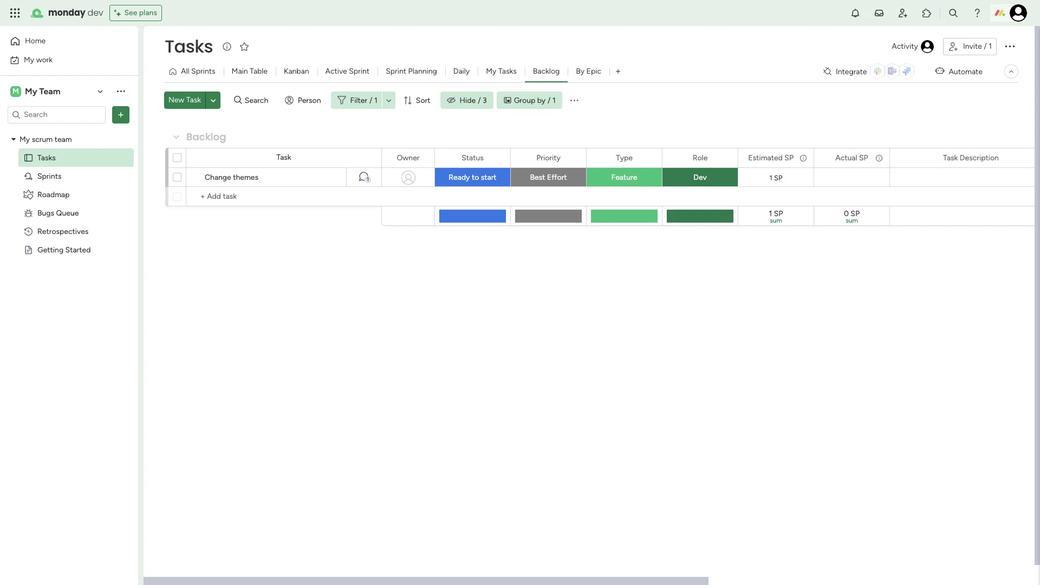 Task type: vqa. For each thing, say whether or not it's contained in the screenshot.
rightmost more dots icon
no



Task type: describe. For each thing, give the bounding box(es) containing it.
Task Description field
[[941, 152, 1002, 164]]

show board description image
[[221, 41, 234, 52]]

best effort
[[530, 173, 567, 182]]

my tasks
[[486, 67, 517, 76]]

dapulse integrations image
[[824, 67, 832, 76]]

group by / 1
[[514, 96, 556, 105]]

all sprints
[[181, 67, 215, 76]]

all sprints button
[[164, 63, 224, 80]]

best
[[530, 173, 545, 182]]

see
[[124, 8, 137, 17]]

/ right by on the top of the page
[[548, 96, 551, 105]]

planning
[[408, 67, 437, 76]]

started
[[65, 245, 91, 254]]

kanban
[[284, 67, 309, 76]]

actual sp
[[836, 153, 869, 162]]

workspace options image
[[115, 86, 126, 97]]

status
[[462, 153, 484, 162]]

by
[[537, 96, 546, 105]]

work
[[36, 55, 53, 64]]

/ for invite
[[984, 42, 987, 51]]

all
[[181, 67, 189, 76]]

ready to start
[[449, 173, 497, 182]]

select product image
[[10, 8, 21, 18]]

integrate
[[836, 67, 867, 76]]

effort
[[547, 173, 567, 182]]

list box containing my scrum team
[[0, 128, 138, 405]]

1 sp sum
[[769, 209, 783, 224]]

main table button
[[224, 63, 276, 80]]

activity button
[[888, 38, 939, 55]]

roadmap
[[37, 190, 70, 199]]

column information image for estimated sp
[[799, 154, 808, 162]]

Estimated SP field
[[746, 152, 797, 164]]

sp for 1 sp
[[774, 174, 783, 182]]

autopilot image
[[936, 64, 945, 78]]

description
[[960, 153, 999, 162]]

change
[[205, 173, 231, 182]]

my for my tasks
[[486, 67, 497, 76]]

daily button
[[445, 63, 478, 80]]

automate
[[949, 67, 983, 76]]

hide / 3
[[460, 96, 487, 105]]

start
[[481, 173, 497, 182]]

help image
[[972, 8, 983, 18]]

inbox image
[[874, 8, 885, 18]]

workspace image
[[10, 85, 21, 97]]

person
[[298, 96, 321, 105]]

1 horizontal spatial options image
[[1004, 39, 1017, 52]]

/ for hide
[[478, 96, 481, 105]]

home button
[[7, 33, 117, 50]]

plans
[[139, 8, 157, 17]]

Tasks field
[[162, 34, 216, 59]]

owner
[[397, 153, 420, 162]]

backlog for backlog button
[[533, 67, 560, 76]]

dev
[[694, 173, 707, 182]]

filter
[[350, 96, 367, 105]]

column information image for actual sp
[[875, 154, 884, 162]]

task description
[[944, 153, 999, 162]]

filter / 1
[[350, 96, 378, 105]]

see plans
[[124, 8, 157, 17]]

Backlog field
[[184, 130, 229, 144]]

Owner field
[[394, 152, 422, 164]]

backlog for backlog "field"
[[186, 130, 226, 144]]

monday
[[48, 7, 85, 19]]

kanban button
[[276, 63, 317, 80]]

sort button
[[399, 92, 437, 109]]

estimated sp
[[749, 153, 794, 162]]

estimated
[[749, 153, 783, 162]]

priority
[[537, 153, 561, 162]]

see plans button
[[110, 5, 162, 21]]

by epic
[[576, 67, 602, 76]]

Search in workspace field
[[23, 108, 90, 121]]

getting started
[[37, 245, 91, 254]]

team
[[39, 86, 60, 96]]

public board image for getting started
[[23, 245, 34, 255]]

getting
[[37, 245, 63, 254]]

type
[[616, 153, 633, 162]]

sp for estimated sp
[[785, 153, 794, 162]]

angle down image
[[211, 96, 216, 104]]

new task
[[169, 95, 201, 105]]

Status field
[[459, 152, 487, 164]]

team
[[55, 135, 72, 144]]

epic
[[587, 67, 602, 76]]

0 sp sum
[[844, 209, 860, 224]]



Task type: locate. For each thing, give the bounding box(es) containing it.
0
[[844, 209, 849, 218]]

sp right actual
[[859, 153, 869, 162]]

0 horizontal spatial sprint
[[349, 67, 370, 76]]

task up + add task text box
[[277, 153, 291, 162]]

sprint planning button
[[378, 63, 445, 80]]

3
[[483, 96, 487, 105]]

/ for filter
[[370, 96, 373, 105]]

change themes
[[205, 173, 259, 182]]

1 horizontal spatial backlog
[[533, 67, 560, 76]]

options image
[[1004, 39, 1017, 52], [115, 109, 126, 120]]

Search field
[[242, 93, 275, 108]]

sum inside 0 sp sum
[[846, 217, 858, 224]]

caret down image
[[11, 135, 16, 143]]

sp for 0 sp sum
[[851, 209, 860, 218]]

2 sprint from the left
[[386, 67, 406, 76]]

sp for actual sp
[[859, 153, 869, 162]]

tasks down my scrum team
[[37, 153, 56, 162]]

option
[[0, 130, 138, 132]]

2 horizontal spatial task
[[944, 153, 958, 162]]

my up 3
[[486, 67, 497, 76]]

active sprint button
[[317, 63, 378, 80]]

1 inside 1 sp sum
[[769, 209, 772, 218]]

activity
[[892, 42, 919, 51]]

column information image right estimated sp field
[[799, 154, 808, 162]]

add view image
[[616, 67, 621, 76]]

Priority field
[[534, 152, 564, 164]]

0 vertical spatial sprints
[[191, 67, 215, 76]]

1 horizontal spatial sprints
[[191, 67, 215, 76]]

active sprint
[[325, 67, 370, 76]]

sprints up roadmap
[[37, 172, 61, 181]]

maria williams image
[[1010, 4, 1027, 22]]

task inside field
[[944, 153, 958, 162]]

sp inside 0 sp sum
[[851, 209, 860, 218]]

/ right invite
[[984, 42, 987, 51]]

0 horizontal spatial backlog
[[186, 130, 226, 144]]

task
[[186, 95, 201, 105], [277, 153, 291, 162], [944, 153, 958, 162]]

add to favorites image
[[239, 41, 250, 52]]

my right caret down image
[[20, 135, 30, 144]]

my for my scrum team
[[20, 135, 30, 144]]

bugs queue
[[37, 208, 79, 218]]

daily
[[453, 67, 470, 76]]

backlog inside "field"
[[186, 130, 226, 144]]

+ Add task text field
[[192, 190, 377, 203]]

my right the workspace icon
[[25, 86, 37, 96]]

home
[[25, 36, 46, 46]]

/
[[984, 42, 987, 51], [370, 96, 373, 105], [478, 96, 481, 105], [548, 96, 551, 105]]

sprints inside button
[[191, 67, 215, 76]]

0 horizontal spatial sprints
[[37, 172, 61, 181]]

Actual SP field
[[833, 152, 871, 164]]

sp down estimated sp field
[[774, 174, 783, 182]]

my scrum team
[[20, 135, 72, 144]]

invite / 1
[[963, 42, 992, 51]]

new task button
[[164, 92, 205, 109]]

hide
[[460, 96, 476, 105]]

active
[[325, 67, 347, 76]]

column information image right actual sp field
[[875, 154, 884, 162]]

arrow down image
[[382, 94, 395, 107]]

sprints
[[191, 67, 215, 76], [37, 172, 61, 181]]

bugs
[[37, 208, 54, 218]]

2 public board image from the top
[[23, 245, 34, 255]]

ready
[[449, 173, 470, 182]]

1 vertical spatial public board image
[[23, 245, 34, 255]]

/ left 3
[[478, 96, 481, 105]]

scrum
[[32, 135, 53, 144]]

collapse board header image
[[1007, 67, 1016, 76]]

my
[[24, 55, 34, 64], [486, 67, 497, 76], [25, 86, 37, 96], [20, 135, 30, 144]]

1 horizontal spatial task
[[277, 153, 291, 162]]

sprint
[[349, 67, 370, 76], [386, 67, 406, 76]]

tasks
[[165, 34, 213, 59], [499, 67, 517, 76], [37, 153, 56, 162]]

backlog inside button
[[533, 67, 560, 76]]

invite members image
[[898, 8, 909, 18]]

invite / 1 button
[[943, 38, 997, 55]]

1 sp
[[770, 174, 783, 182]]

my tasks button
[[478, 63, 525, 80]]

1 horizontal spatial column information image
[[875, 154, 884, 162]]

main
[[232, 67, 248, 76]]

invite
[[963, 42, 982, 51]]

0 horizontal spatial sum
[[770, 217, 782, 224]]

public board image left getting
[[23, 245, 34, 255]]

options image up the collapse board header icon
[[1004, 39, 1017, 52]]

workspace selection element
[[10, 85, 62, 98]]

1 sum from the left
[[770, 217, 782, 224]]

dev
[[88, 7, 103, 19]]

m
[[12, 86, 19, 96]]

v2 search image
[[234, 94, 242, 106]]

task inside button
[[186, 95, 201, 105]]

0 vertical spatial options image
[[1004, 39, 1017, 52]]

2 column information image from the left
[[875, 154, 884, 162]]

sum for 0
[[846, 217, 858, 224]]

sp for 1 sp sum
[[774, 209, 783, 218]]

1 sprint from the left
[[349, 67, 370, 76]]

my work button
[[7, 51, 117, 69]]

retrospectives
[[37, 227, 89, 236]]

task left description
[[944, 153, 958, 162]]

1 horizontal spatial tasks
[[165, 34, 213, 59]]

feature
[[612, 173, 638, 182]]

public board image down scrum
[[23, 153, 34, 163]]

sum inside 1 sp sum
[[770, 217, 782, 224]]

sp right estimated
[[785, 153, 794, 162]]

main table
[[232, 67, 268, 76]]

sum for 1
[[770, 217, 782, 224]]

backlog button
[[525, 63, 568, 80]]

themes
[[233, 173, 259, 182]]

2 vertical spatial tasks
[[37, 153, 56, 162]]

sprints right all
[[191, 67, 215, 76]]

0 vertical spatial tasks
[[165, 34, 213, 59]]

my for my team
[[25, 86, 37, 96]]

notifications image
[[850, 8, 861, 18]]

role
[[693, 153, 708, 162]]

sp down the 1 sp at right top
[[774, 209, 783, 218]]

1 horizontal spatial sum
[[846, 217, 858, 224]]

public board image for tasks
[[23, 153, 34, 163]]

1 public board image from the top
[[23, 153, 34, 163]]

sp right 0 on the top right of the page
[[851, 209, 860, 218]]

0 horizontal spatial column information image
[[799, 154, 808, 162]]

sum
[[770, 217, 782, 224], [846, 217, 858, 224]]

0 horizontal spatial task
[[186, 95, 201, 105]]

/ inside button
[[984, 42, 987, 51]]

1 vertical spatial backlog
[[186, 130, 226, 144]]

new
[[169, 95, 184, 105]]

tasks up group
[[499, 67, 517, 76]]

group
[[514, 96, 536, 105]]

list box
[[0, 128, 138, 405]]

Role field
[[690, 152, 711, 164]]

public board image
[[23, 153, 34, 163], [23, 245, 34, 255]]

1 horizontal spatial sprint
[[386, 67, 406, 76]]

tasks up all
[[165, 34, 213, 59]]

my inside workspace selection element
[[25, 86, 37, 96]]

apps image
[[922, 8, 933, 18]]

search everything image
[[948, 8, 959, 18]]

queue
[[56, 208, 79, 218]]

my left "work"
[[24, 55, 34, 64]]

task for task description
[[944, 153, 958, 162]]

task for task
[[277, 153, 291, 162]]

sprint planning
[[386, 67, 437, 76]]

0 horizontal spatial options image
[[115, 109, 126, 120]]

0 horizontal spatial tasks
[[37, 153, 56, 162]]

backlog down angle down image
[[186, 130, 226, 144]]

my team
[[25, 86, 60, 96]]

task right new
[[186, 95, 201, 105]]

my for my work
[[24, 55, 34, 64]]

1
[[989, 42, 992, 51], [374, 96, 378, 105], [553, 96, 556, 105], [770, 174, 773, 182], [367, 176, 369, 183], [769, 209, 772, 218]]

by epic button
[[568, 63, 610, 80]]

tasks inside button
[[499, 67, 517, 76]]

menu image
[[569, 95, 580, 106]]

Type field
[[613, 152, 636, 164]]

sort
[[416, 96, 431, 105]]

to
[[472, 173, 479, 182]]

0 vertical spatial public board image
[[23, 153, 34, 163]]

monday dev
[[48, 7, 103, 19]]

/ right filter on the left top of the page
[[370, 96, 373, 105]]

sprints inside list box
[[37, 172, 61, 181]]

column information image
[[799, 154, 808, 162], [875, 154, 884, 162]]

table
[[250, 67, 268, 76]]

sprint left planning
[[386, 67, 406, 76]]

backlog up by on the top of the page
[[533, 67, 560, 76]]

0 vertical spatial backlog
[[533, 67, 560, 76]]

sprint right active
[[349, 67, 370, 76]]

backlog
[[533, 67, 560, 76], [186, 130, 226, 144]]

actual
[[836, 153, 858, 162]]

by
[[576, 67, 585, 76]]

person button
[[281, 92, 328, 109]]

sp
[[785, 153, 794, 162], [859, 153, 869, 162], [774, 174, 783, 182], [774, 209, 783, 218], [851, 209, 860, 218]]

options image down workspace options "icon"
[[115, 109, 126, 120]]

2 sum from the left
[[846, 217, 858, 224]]

my work
[[24, 55, 53, 64]]

1 vertical spatial options image
[[115, 109, 126, 120]]

2 horizontal spatial tasks
[[499, 67, 517, 76]]

1 vertical spatial sprints
[[37, 172, 61, 181]]

sp inside 1 sp sum
[[774, 209, 783, 218]]

1 column information image from the left
[[799, 154, 808, 162]]

1 vertical spatial tasks
[[499, 67, 517, 76]]

1 button
[[346, 167, 382, 187]]



